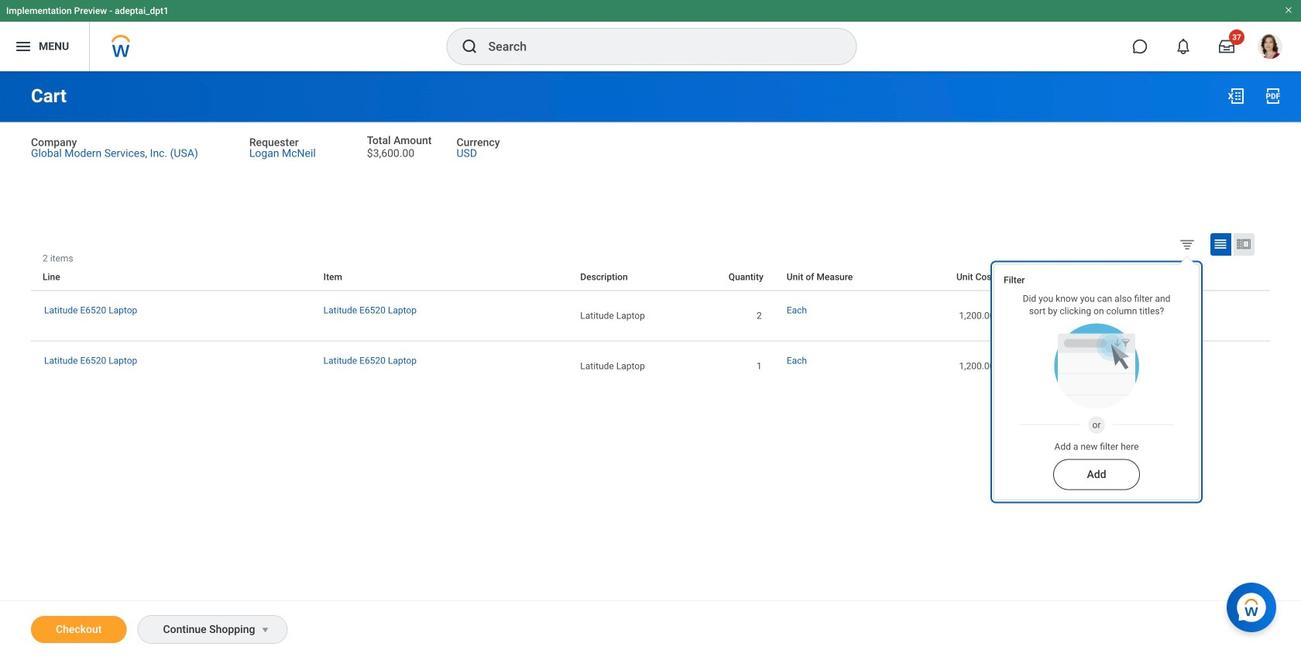 Task type: vqa. For each thing, say whether or not it's contained in the screenshot.
Search Workday search box
yes



Task type: describe. For each thing, give the bounding box(es) containing it.
toggle to grid view image
[[1213, 236, 1229, 252]]

notifications large image
[[1176, 39, 1192, 54]]

Toggle to Grid view radio
[[1211, 233, 1232, 256]]

export to excel image
[[1227, 87, 1246, 105]]

search image
[[461, 37, 479, 56]]

inbox large image
[[1219, 39, 1235, 54]]

profile logan mcneil image
[[1258, 34, 1283, 62]]

justify image
[[14, 37, 33, 56]]



Task type: locate. For each thing, give the bounding box(es) containing it.
dialog
[[994, 248, 1200, 500]]

view printable version (pdf) image
[[1264, 87, 1283, 105]]

select to filter grid data image
[[1179, 236, 1196, 252]]

Toggle to List Detail view radio
[[1234, 233, 1255, 256]]

option group
[[1176, 233, 1267, 259]]

main content
[[0, 71, 1302, 657]]

toggle to list detail view image
[[1237, 236, 1252, 252]]

banner
[[0, 0, 1302, 71]]

caret down image
[[256, 624, 275, 636]]

toolbar
[[1259, 253, 1271, 264]]

Search Workday  search field
[[488, 29, 825, 64]]

close environment banner image
[[1285, 5, 1294, 15]]



